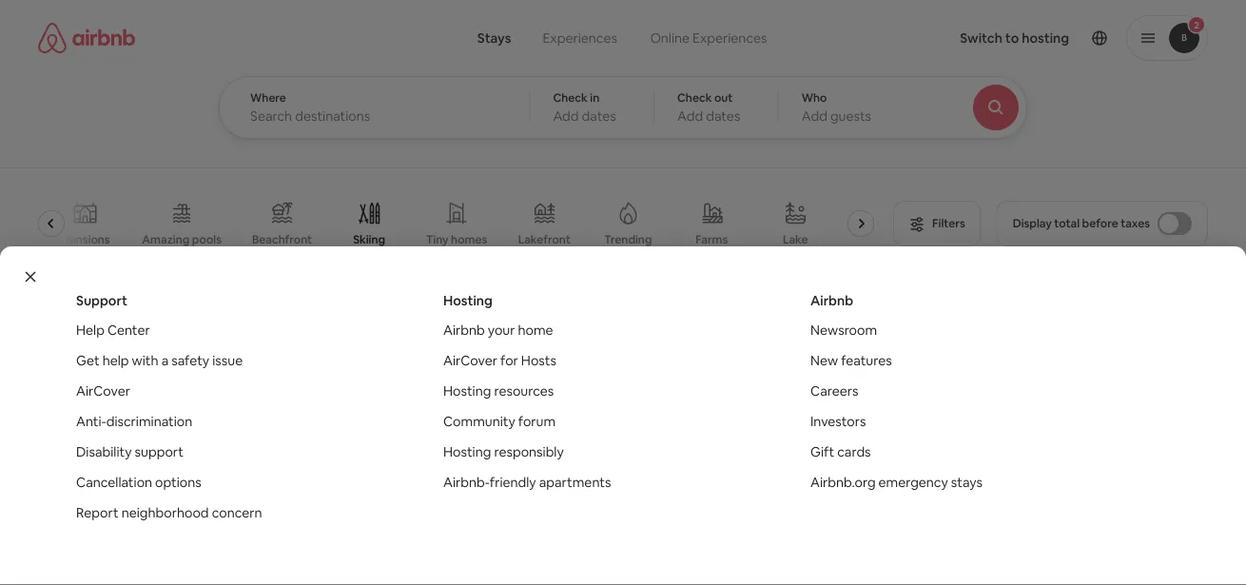 Task type: locate. For each thing, give the bounding box(es) containing it.
1 experiences from the left
[[543, 30, 618, 47]]

skiing
[[353, 232, 385, 247]]

newsroom
[[811, 322, 878, 339]]

stays button
[[462, 19, 527, 57]]

airbnb your home link
[[443, 322, 553, 339]]

issue
[[212, 352, 243, 369]]

hosting up airbnb your home
[[443, 292, 493, 309]]

center
[[107, 322, 150, 339]]

1 vertical spatial airbnb
[[443, 322, 485, 339]]

aircover left for on the bottom left of page
[[443, 352, 498, 369]]

new features
[[811, 352, 892, 369]]

aircover
[[443, 352, 498, 369], [76, 383, 130, 400]]

None search field
[[219, 0, 1080, 139]]

hosting up airbnb-
[[443, 443, 491, 461]]

pools
[[192, 232, 222, 247]]

help center link
[[76, 322, 150, 339]]

3 hosting from the top
[[443, 443, 491, 461]]

0 horizontal spatial airbnb
[[443, 322, 485, 339]]

1 hosting from the top
[[443, 292, 493, 309]]

homes
[[451, 232, 488, 247]]

features
[[841, 352, 892, 369]]

tiny homes
[[426, 232, 488, 247]]

0 vertical spatial hosting
[[443, 292, 493, 309]]

0 vertical spatial aircover
[[443, 352, 498, 369]]

hosts
[[521, 352, 557, 369]]

options
[[155, 474, 202, 491]]

with
[[132, 352, 159, 369]]

experiences
[[543, 30, 618, 47], [693, 30, 768, 47]]

hosting up community
[[443, 383, 491, 400]]

1 vertical spatial hosting
[[443, 383, 491, 400]]

map
[[616, 470, 644, 487]]

0 vertical spatial airbnb
[[811, 292, 854, 309]]

experiences right online
[[693, 30, 768, 47]]

1 horizontal spatial aircover
[[443, 352, 498, 369]]

2 experiences from the left
[[693, 30, 768, 47]]

get help with a safety issue link
[[76, 352, 243, 369]]

hosting responsibly
[[443, 443, 564, 461]]

1 horizontal spatial airbnb
[[811, 292, 854, 309]]

airbnb left your
[[443, 322, 485, 339]]

what can we help you find? tab list
[[462, 19, 634, 57]]

display total before taxes button
[[997, 201, 1209, 246]]

airbnb.org emergency stays
[[811, 474, 983, 491]]

show map button
[[560, 455, 686, 501]]

1 vertical spatial aircover
[[76, 383, 130, 400]]

amazing pools
[[142, 232, 222, 247]]

group
[[38, 187, 882, 261], [38, 276, 314, 538], [336, 276, 612, 538], [635, 276, 910, 538], [933, 276, 1209, 538]]

2 vertical spatial hosting
[[443, 443, 491, 461]]

lakefront
[[518, 232, 571, 247]]

careers link
[[811, 383, 859, 400]]

display
[[1013, 216, 1052, 231]]

experiences right "stays" button
[[543, 30, 618, 47]]

before
[[1083, 216, 1119, 231]]

investors
[[811, 413, 866, 430]]

disability
[[76, 443, 132, 461]]

experiences button
[[527, 19, 634, 57]]

support
[[135, 443, 184, 461]]

airbnb-
[[443, 474, 490, 491]]

2 hosting from the top
[[443, 383, 491, 400]]

Where field
[[250, 108, 499, 125]]

aircover up anti- at bottom left
[[76, 383, 130, 400]]

hosting responsibly link
[[443, 443, 564, 461]]

help
[[76, 322, 105, 339]]

a
[[161, 352, 169, 369]]

airbnb up 'newsroom' link
[[811, 292, 854, 309]]

online experiences
[[651, 30, 768, 47]]

lake
[[783, 232, 808, 247]]

disability support link
[[76, 443, 184, 461]]

report
[[76, 504, 119, 522]]

1 horizontal spatial experiences
[[693, 30, 768, 47]]

forum
[[519, 413, 556, 430]]

support & resources modal dialog
[[0, 246, 1247, 585]]

airbnb
[[811, 292, 854, 309], [443, 322, 485, 339]]

taxes
[[1121, 216, 1151, 231]]

neighborhood
[[122, 504, 209, 522]]

profile element
[[814, 0, 1209, 76]]

resources
[[494, 383, 554, 400]]

airbnb for airbnb
[[811, 292, 854, 309]]

0 horizontal spatial experiences
[[543, 30, 618, 47]]

none search field containing stays
[[219, 0, 1080, 139]]

online experiences link
[[634, 19, 784, 57]]

concern
[[212, 504, 262, 522]]

airbnb for airbnb your home
[[443, 322, 485, 339]]

aircover link
[[76, 383, 130, 400]]

home
[[518, 322, 553, 339]]

farms
[[696, 232, 728, 247]]

0 horizontal spatial aircover
[[76, 383, 130, 400]]

anti-discrimination link
[[76, 413, 192, 430]]

airbnb-friendly apartments link
[[443, 474, 611, 491]]

help center
[[76, 322, 150, 339]]

aircover for hosts
[[443, 352, 557, 369]]

show map
[[579, 470, 644, 487]]



Task type: describe. For each thing, give the bounding box(es) containing it.
beachfront
[[252, 232, 312, 247]]

friendly
[[490, 474, 536, 491]]

airbnb.org emergency stays link
[[811, 474, 983, 491]]

discrimination
[[106, 413, 192, 430]]

anti-discrimination
[[76, 413, 192, 430]]

new features link
[[811, 352, 892, 369]]

responsibly
[[494, 443, 564, 461]]

airbnb.org
[[811, 474, 876, 491]]

community forum link
[[443, 413, 556, 430]]

amazing
[[142, 232, 190, 247]]

community
[[443, 413, 516, 430]]

cancellation options link
[[76, 474, 202, 491]]

cancellation options
[[76, 474, 202, 491]]

hosting for hosting resources
[[443, 383, 491, 400]]

new
[[811, 352, 839, 369]]

mansions
[[60, 232, 110, 247]]

report neighborhood concern link
[[76, 504, 262, 522]]

stays tab panel
[[219, 76, 1080, 139]]

stays
[[952, 474, 983, 491]]

hosting for hosting responsibly
[[443, 443, 491, 461]]

experiences inside button
[[543, 30, 618, 47]]

for
[[501, 352, 518, 369]]

where
[[250, 90, 286, 105]]

hosting resources
[[443, 383, 554, 400]]

get help with a safety issue
[[76, 352, 243, 369]]

show
[[579, 470, 614, 487]]

group containing mansions
[[38, 187, 882, 261]]

community forum
[[443, 413, 556, 430]]

aircover for hosts link
[[443, 352, 557, 369]]

careers
[[811, 383, 859, 400]]

trending
[[604, 232, 652, 247]]

disability support
[[76, 443, 184, 461]]

aircover for aircover link
[[76, 383, 130, 400]]

emergency
[[879, 474, 949, 491]]

online
[[651, 30, 690, 47]]

cards
[[838, 443, 871, 461]]

gift cards link
[[811, 443, 871, 461]]

support
[[76, 292, 128, 309]]

apartments
[[539, 474, 611, 491]]

anti-
[[76, 413, 106, 430]]

report neighborhood concern
[[76, 504, 262, 522]]

safety
[[172, 352, 210, 369]]

display total before taxes
[[1013, 216, 1151, 231]]

gift cards
[[811, 443, 871, 461]]

airbnb your home
[[443, 322, 553, 339]]

stays
[[478, 30, 511, 47]]

airbnb-friendly apartments
[[443, 474, 611, 491]]

newsroom link
[[811, 322, 878, 339]]

get
[[76, 352, 100, 369]]

hosting resources link
[[443, 383, 554, 400]]

your
[[488, 322, 515, 339]]

gift
[[811, 443, 835, 461]]

aircover for aircover for hosts
[[443, 352, 498, 369]]

hosting for hosting
[[443, 292, 493, 309]]

help
[[103, 352, 129, 369]]

total
[[1055, 216, 1080, 231]]

investors link
[[811, 413, 866, 430]]

cancellation
[[76, 474, 152, 491]]

tiny
[[426, 232, 449, 247]]



Task type: vqa. For each thing, say whether or not it's contained in the screenshot.
Way.
no



